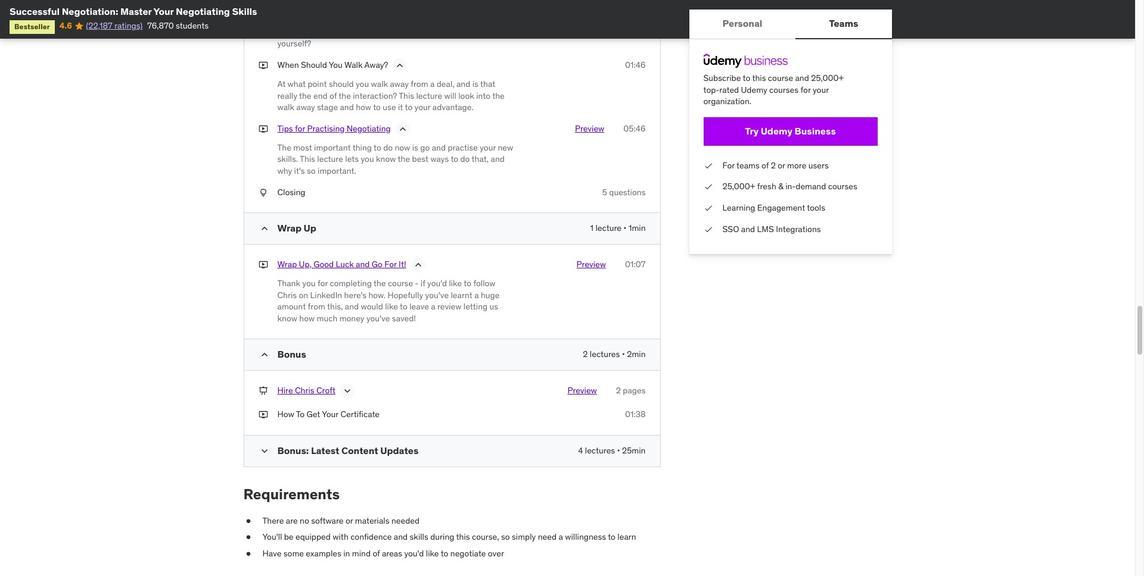Task type: locate. For each thing, give the bounding box(es) containing it.
1 vertical spatial your
[[322, 410, 338, 420]]

1 horizontal spatial know
[[376, 154, 396, 165]]

to up saved!
[[400, 302, 407, 312]]

1 vertical spatial negotiating
[[347, 123, 391, 134]]

and down new at left
[[491, 154, 505, 165]]

1 vertical spatial know
[[277, 313, 297, 324]]

like down during
[[426, 549, 439, 560]]

1 horizontal spatial negotiating
[[347, 123, 391, 134]]

at what point should you walk away from a deal, and is that really the end of the interaction? this lecture will look into the walk away stage and how to use it to your advantage.
[[277, 79, 505, 113]]

and right stage
[[340, 102, 354, 113]]

finally,
[[277, 15, 303, 26]]

you right lets
[[361, 154, 374, 165]]

0 vertical spatial negotiating
[[176, 5, 230, 17]]

walk down really
[[277, 102, 294, 113]]

wrap inside button
[[277, 259, 297, 270]]

1 horizontal spatial of
[[373, 549, 380, 560]]

go
[[372, 259, 383, 270]]

lectures right 4
[[585, 446, 615, 456]]

1 horizontal spatial 2
[[616, 386, 621, 397]]

from left deal,
[[411, 79, 428, 89]]

integrations
[[776, 224, 821, 235]]

luck
[[336, 259, 354, 270]]

thing inside the most important thing to do now is go and practise your new skills. this lecture lets you know the best ways to do that, and why it's so important.
[[353, 142, 372, 153]]

small image left wrap up
[[258, 223, 270, 235]]

the
[[299, 90, 311, 101], [339, 90, 351, 101], [492, 90, 505, 101], [398, 154, 410, 165], [374, 278, 386, 289]]

•
[[623, 223, 627, 234], [622, 349, 625, 360], [617, 446, 620, 456]]

up
[[304, 222, 316, 234]]

1 vertical spatial courses
[[828, 181, 857, 192]]

successful negotiation: master your negotiating skills
[[10, 5, 257, 17]]

from down linkedin
[[308, 302, 325, 312]]

huge
[[481, 290, 500, 301]]

simply
[[512, 532, 536, 543]]

last
[[393, 15, 407, 26]]

so
[[307, 166, 316, 176], [501, 532, 510, 543]]

bestseller
[[14, 22, 50, 31]]

1 horizontal spatial this
[[752, 73, 766, 83]]

walk
[[344, 60, 363, 70]]

lectures for bonus: latest content updates
[[585, 446, 615, 456]]

skills.
[[277, 154, 298, 165]]

amount
[[277, 302, 306, 312]]

xsmall image left learning at the top right of page
[[703, 203, 713, 214]]

your
[[153, 5, 174, 17], [322, 410, 338, 420]]

thank you for completing the course - if you'd like to follow chris on linkedin here's how. hopefully you've learnt a huge amount from this, and would like to leave a review letting us know how much money you've saved!
[[277, 278, 500, 324]]

1 horizontal spatial is
[[412, 142, 418, 153]]

your up that,
[[480, 142, 496, 153]]

negotiating
[[176, 5, 230, 17], [347, 123, 391, 134]]

1 vertical spatial more
[[787, 160, 806, 171]]

0 horizontal spatial your
[[414, 102, 430, 113]]

2 horizontal spatial like
[[449, 278, 462, 289]]

your inside the most important thing to do now is go and practise your new skills. this lecture lets you know the best ways to do that, and why it's so important.
[[480, 142, 496, 153]]

use inside at what point should you walk away from a deal, and is that really the end of the interaction? this lecture will look into the walk away stage and how to use it to your advantage.
[[383, 102, 396, 113]]

now
[[395, 142, 410, 153]]

would
[[361, 302, 383, 312]]

xsmall image
[[258, 60, 268, 71], [258, 123, 268, 135], [258, 187, 268, 198], [243, 516, 253, 528]]

1 horizontal spatial you'd
[[427, 278, 447, 289]]

negotiating down the interaction?
[[347, 123, 391, 134]]

lecture down deal,
[[416, 90, 442, 101]]

this
[[752, 73, 766, 83], [456, 532, 470, 543]]

1 horizontal spatial courses
[[828, 181, 857, 192]]

2 left pages
[[616, 386, 621, 397]]

chris right hire
[[295, 386, 314, 397]]

1 horizontal spatial it
[[494, 27, 499, 37]]

completing
[[330, 278, 372, 289]]

of right end
[[329, 90, 337, 101]]

0 vertical spatial udemy
[[741, 84, 767, 95]]

chris
[[277, 290, 297, 301], [295, 386, 314, 397]]

0 horizontal spatial it
[[398, 102, 403, 113]]

0 horizontal spatial this
[[456, 532, 470, 543]]

2 for 2 pages
[[616, 386, 621, 397]]

1 wrap from the top
[[277, 222, 302, 234]]

0 horizontal spatial lecture
[[317, 154, 343, 165]]

lectures for bonus
[[590, 349, 620, 360]]

0 horizontal spatial should
[[329, 79, 354, 89]]

3 small image from the top
[[258, 446, 270, 458]]

01:38
[[625, 410, 646, 420]]

thing up lets
[[353, 142, 372, 153]]

small image left bonus:
[[258, 446, 270, 458]]

udemy right try
[[761, 125, 792, 137]]

• left 1min
[[623, 223, 627, 234]]

1 vertical spatial chris
[[295, 386, 314, 397]]

demand
[[796, 181, 826, 192]]

xsmall image left closing
[[258, 187, 268, 198]]

are
[[286, 516, 298, 527]]

away up the interaction?
[[390, 79, 409, 89]]

hide lecture description image up now
[[397, 123, 409, 135]]

know
[[376, 154, 396, 165], [277, 313, 297, 324]]

25,000+ up learning at the top right of page
[[722, 181, 755, 192]]

your left the advantage.
[[414, 102, 430, 113]]

0 horizontal spatial 2
[[583, 349, 588, 360]]

from
[[411, 79, 428, 89], [308, 302, 325, 312]]

wrap left up
[[277, 222, 302, 234]]

your up business
[[813, 84, 829, 95]]

the right into
[[492, 90, 505, 101]]

this right the interaction?
[[399, 90, 414, 101]]

2 vertical spatial your
[[480, 142, 496, 153]]

0 horizontal spatial or
[[346, 516, 353, 527]]

xsmall image for 01:46
[[258, 60, 268, 71]]

01:46
[[625, 60, 646, 70]]

and up ways
[[432, 142, 446, 153]]

it up now
[[398, 102, 403, 113]]

lecture inside the most important thing to do now is go and practise your new skills. this lecture lets you know the best ways to do that, and why it's so important.
[[317, 154, 343, 165]]

chris inside "button"
[[295, 386, 314, 397]]

preview left 05:46
[[575, 123, 604, 134]]

advantage.
[[432, 102, 474, 113]]

1 vertical spatial is
[[472, 79, 478, 89]]

you'd inside the thank you for completing the course - if you'd like to follow chris on linkedin here's how. hopefully you've learnt a huge amount from this, and would like to leave a review letting us know how much money you've saved!
[[427, 278, 447, 289]]

get
[[478, 15, 490, 26]]

your for master
[[153, 5, 174, 17]]

0 vertical spatial this
[[752, 73, 766, 83]]

is left the go
[[412, 142, 418, 153]]

0 horizontal spatial for
[[295, 123, 305, 134]]

course up hopefully
[[388, 278, 413, 289]]

a left deal,
[[430, 79, 435, 89]]

0 vertical spatial more
[[277, 27, 297, 37]]

it's
[[294, 166, 305, 176]]

most
[[293, 142, 312, 153]]

into
[[476, 90, 490, 101]]

1 vertical spatial thing
[[353, 142, 372, 153]]

1 small image from the top
[[258, 223, 270, 235]]

course inside the thank you for completing the course - if you'd like to follow chris on linkedin here's how. hopefully you've learnt a huge amount from this, and would like to leave a review letting us know how much money you've saved!
[[388, 278, 413, 289]]

you up on
[[302, 278, 316, 289]]

hire
[[277, 386, 293, 397]]

small image for bonus: latest content updates
[[258, 446, 270, 458]]

0 vertical spatial walk
[[371, 79, 388, 89]]

2 vertical spatial like
[[426, 549, 439, 560]]

1 vertical spatial for
[[385, 259, 397, 270]]

xsmall image for have
[[243, 549, 253, 560]]

how down amount
[[299, 313, 315, 324]]

subscribe
[[703, 73, 741, 83]]

0 horizontal spatial in
[[320, 27, 326, 37]]

2 left 2min on the right
[[583, 349, 588, 360]]

xsmall image left fresh
[[703, 181, 713, 193]]

0 vertical spatial 2
[[771, 160, 776, 171]]

xsmall image left tips
[[258, 123, 268, 135]]

1 horizontal spatial for
[[318, 278, 328, 289]]

this
[[399, 90, 414, 101], [300, 154, 315, 165]]

yourself?
[[277, 38, 311, 49]]

xsmall image left have
[[243, 549, 253, 560]]

0 horizontal spatial negotiating
[[176, 5, 230, 17]]

or up the &
[[778, 160, 785, 171]]

0 horizontal spatial your
[[153, 5, 174, 17]]

should inside finally, 'the quivering pen' is a last minute attempt to get one more thing in a negotiation - but should you give in, or use it yourself?
[[399, 27, 424, 37]]

bonus
[[277, 349, 306, 361]]

the inside the thank you for completing the course - if you'd like to follow chris on linkedin here's how. hopefully you've learnt a huge amount from this, and would like to leave a review letting us know how much money you've saved!
[[374, 278, 386, 289]]

tab list containing personal
[[689, 10, 892, 39]]

2 horizontal spatial your
[[813, 84, 829, 95]]

content
[[341, 445, 378, 457]]

preview down 1 on the right of the page
[[577, 259, 606, 270]]

hide lecture description image right away?
[[394, 60, 406, 71]]

0 vertical spatial is
[[379, 15, 385, 26]]

xsmall image left sso
[[703, 224, 713, 235]]

1 horizontal spatial do
[[460, 154, 470, 165]]

hide lecture description image
[[394, 60, 406, 71], [397, 123, 409, 135]]

0 vertical spatial you've
[[425, 290, 449, 301]]

1 vertical spatial course
[[388, 278, 413, 289]]

0 vertical spatial lecture
[[416, 90, 442, 101]]

wrap left 'up,'
[[277, 259, 297, 270]]

2 horizontal spatial lecture
[[595, 223, 621, 234]]

do down practise
[[460, 154, 470, 165]]

small image left bonus
[[258, 349, 270, 361]]

2 up fresh
[[771, 160, 776, 171]]

or inside finally, 'the quivering pen' is a last minute attempt to get one more thing in a negotiation - but should you give in, or use it yourself?
[[470, 27, 477, 37]]

croft
[[316, 386, 335, 397]]

us
[[490, 302, 498, 312]]

1 vertical spatial hide lecture description image
[[397, 123, 409, 135]]

you down 'minute'
[[426, 27, 439, 37]]

0 vertical spatial -
[[379, 27, 383, 37]]

or up with
[[346, 516, 353, 527]]

you've down would
[[366, 313, 390, 324]]

1 vertical spatial how
[[299, 313, 315, 324]]

0 horizontal spatial so
[[307, 166, 316, 176]]

1 vertical spatial -
[[415, 278, 419, 289]]

of
[[329, 90, 337, 101], [762, 160, 769, 171], [373, 549, 380, 560]]

udemy inside subscribe to this course and 25,000+ top‑rated udemy courses for your organization.
[[741, 84, 767, 95]]

with
[[333, 532, 348, 543]]

0 vertical spatial in
[[320, 27, 326, 37]]

for up business
[[801, 84, 811, 95]]

0 horizontal spatial for
[[385, 259, 397, 270]]

0 horizontal spatial walk
[[277, 102, 294, 113]]

xsmall image for 25,000+
[[703, 181, 713, 193]]

thing inside finally, 'the quivering pen' is a last minute attempt to get one more thing in a negotiation - but should you give in, or use it yourself?
[[298, 27, 318, 37]]

lectures left 2min on the right
[[590, 349, 620, 360]]

this down udemy business image
[[752, 73, 766, 83]]

1 horizontal spatial should
[[399, 27, 424, 37]]

2 vertical spatial is
[[412, 142, 418, 153]]

to down during
[[441, 549, 448, 560]]

in,
[[459, 27, 468, 37]]

udemy
[[741, 84, 767, 95], [761, 125, 792, 137]]

1 horizontal spatial like
[[426, 549, 439, 560]]

0 vertical spatial your
[[813, 84, 829, 95]]

1 horizontal spatial thing
[[353, 142, 372, 153]]

should down the you
[[329, 79, 354, 89]]

25,000+ up business
[[811, 73, 844, 83]]

for inside the thank you for completing the course - if you'd like to follow chris on linkedin here's how. hopefully you've learnt a huge amount from this, and would like to leave a review letting us know how much money you've saved!
[[318, 278, 328, 289]]

xsmall image
[[703, 160, 713, 172], [703, 181, 713, 193], [703, 203, 713, 214], [703, 224, 713, 235], [258, 259, 268, 271], [258, 386, 268, 397], [258, 410, 268, 421], [243, 532, 253, 544], [243, 549, 253, 560]]

2 horizontal spatial is
[[472, 79, 478, 89]]

xsmall image left teams
[[703, 160, 713, 172]]

0 horizontal spatial -
[[379, 27, 383, 37]]

like
[[449, 278, 462, 289], [385, 302, 398, 312], [426, 549, 439, 560]]

course
[[768, 73, 793, 83], [388, 278, 413, 289]]

1 vertical spatial for
[[295, 123, 305, 134]]

1 vertical spatial lecture
[[317, 154, 343, 165]]

software
[[311, 516, 344, 527]]

is inside the most important thing to do now is go and practise your new skills. this lecture lets you know the best ways to do that, and why it's so important.
[[412, 142, 418, 153]]

-
[[379, 27, 383, 37], [415, 278, 419, 289]]

how inside at what point should you walk away from a deal, and is that really the end of the interaction? this lecture will look into the walk away stage and how to use it to your advantage.
[[356, 102, 371, 113]]

to down udemy business image
[[743, 73, 750, 83]]

xsmall image left how
[[258, 410, 268, 421]]

more down finally, on the left of the page
[[277, 27, 297, 37]]

of right mind
[[373, 549, 380, 560]]

2 for 2 lectures • 2min
[[583, 349, 588, 360]]

1 vertical spatial 2
[[583, 349, 588, 360]]

ratings)
[[114, 20, 143, 31]]

away
[[390, 79, 409, 89], [296, 102, 315, 113]]

know inside the most important thing to do now is go and practise your new skills. this lecture lets you know the best ways to do that, and why it's so important.
[[376, 154, 396, 165]]

1 horizontal spatial course
[[768, 73, 793, 83]]

1 horizontal spatial how
[[356, 102, 371, 113]]

for left teams
[[722, 160, 735, 171]]

negotiating up students
[[176, 5, 230, 17]]

from inside the thank you for completing the course - if you'd like to follow chris on linkedin here's how. hopefully you've learnt a huge amount from this, and would like to leave a review letting us know how much money you've saved!
[[308, 302, 325, 312]]

it inside finally, 'the quivering pen' is a last minute attempt to get one more thing in a negotiation - but should you give in, or use it yourself?
[[494, 27, 499, 37]]

1 horizontal spatial -
[[415, 278, 419, 289]]

0 vertical spatial away
[[390, 79, 409, 89]]

1 vertical spatial from
[[308, 302, 325, 312]]

hide lecture description image for away
[[394, 60, 406, 71]]

2 wrap from the top
[[277, 259, 297, 270]]

'the
[[305, 15, 321, 26]]

questions
[[609, 187, 646, 198]]

this inside subscribe to this course and 25,000+ top‑rated udemy courses for your organization.
[[752, 73, 766, 83]]

2 vertical spatial or
[[346, 516, 353, 527]]

2 vertical spatial •
[[617, 446, 620, 456]]

0 horizontal spatial you've
[[366, 313, 390, 324]]

1 vertical spatial this
[[300, 154, 315, 165]]

preview down 2 lectures • 2min
[[568, 386, 597, 397]]

0 horizontal spatial use
[[383, 102, 396, 113]]

more left users
[[787, 160, 806, 171]]

requirements
[[243, 486, 340, 504]]

25,000+ fresh & in-demand courses
[[722, 181, 857, 192]]

try udemy business
[[745, 125, 836, 137]]

xsmall image left you'll
[[243, 532, 253, 544]]

this down most
[[300, 154, 315, 165]]

and inside wrap up, good luck and go for it! button
[[356, 259, 370, 270]]

1 vertical spatial like
[[385, 302, 398, 312]]

1 vertical spatial this
[[456, 532, 470, 543]]

course,
[[472, 532, 499, 543]]

know down now
[[376, 154, 396, 165]]

know inside the thank you for completing the course - if you'd like to follow chris on linkedin here's how. hopefully you've learnt a huge amount from this, and would like to leave a review letting us know how much money you've saved!
[[277, 313, 297, 324]]

• left '25min' in the bottom of the page
[[617, 446, 620, 456]]

0 vertical spatial courses
[[769, 84, 799, 95]]

so left simply
[[501, 532, 510, 543]]

your
[[813, 84, 829, 95], [414, 102, 430, 113], [480, 142, 496, 153]]

0 vertical spatial for
[[722, 160, 735, 171]]

1 horizontal spatial in
[[343, 549, 350, 560]]

tab list
[[689, 10, 892, 39]]

0 vertical spatial course
[[768, 73, 793, 83]]

your up 76,870
[[153, 5, 174, 17]]

on
[[299, 290, 308, 301]]

you'd
[[427, 278, 447, 289], [404, 549, 424, 560]]

use down the interaction?
[[383, 102, 396, 113]]

1 vertical spatial it
[[398, 102, 403, 113]]

0 horizontal spatial how
[[299, 313, 315, 324]]

leave
[[409, 302, 429, 312]]

small image
[[258, 223, 270, 235], [258, 349, 270, 361], [258, 446, 270, 458]]

learnt
[[451, 290, 472, 301]]

from inside at what point should you walk away from a deal, and is that really the end of the interaction? this lecture will look into the walk away stage and how to use it to your advantage.
[[411, 79, 428, 89]]

0 vertical spatial wrap
[[277, 222, 302, 234]]

1 vertical spatial away
[[296, 102, 315, 113]]

you've up review
[[425, 290, 449, 301]]

and up try udemy business
[[795, 73, 809, 83]]

1 horizontal spatial from
[[411, 79, 428, 89]]

for inside tips for practising negotiating button
[[295, 123, 305, 134]]

learning
[[722, 203, 755, 213]]

for inside button
[[385, 259, 397, 270]]

1 vertical spatial udemy
[[761, 125, 792, 137]]

• for up
[[623, 223, 627, 234]]

small image for wrap up
[[258, 223, 270, 235]]

and right sso
[[741, 224, 755, 235]]

your right get
[[322, 410, 338, 420]]

- inside finally, 'the quivering pen' is a last minute attempt to get one more thing in a negotiation - but should you give in, or use it yourself?
[[379, 27, 383, 37]]

be
[[284, 532, 293, 543]]

away down end
[[296, 102, 315, 113]]

udemy business image
[[703, 54, 787, 68]]

2 vertical spatial 2
[[616, 386, 621, 397]]

2 small image from the top
[[258, 349, 270, 361]]

a up the letting
[[474, 290, 479, 301]]

udemy up organization.
[[741, 84, 767, 95]]

willingness
[[565, 532, 606, 543]]

wrap up, good luck and go for it!
[[277, 259, 406, 270]]

give
[[441, 27, 457, 37]]

2 horizontal spatial of
[[762, 160, 769, 171]]

for right tips
[[295, 123, 305, 134]]

do left now
[[383, 142, 393, 153]]

walk
[[371, 79, 388, 89], [277, 102, 294, 113]]

to down the interaction?
[[373, 102, 381, 113]]

for teams of 2 or more users
[[722, 160, 829, 171]]

courses up try udemy business
[[769, 84, 799, 95]]

when should you walk away?
[[277, 60, 388, 70]]

for up linkedin
[[318, 278, 328, 289]]

2 horizontal spatial for
[[801, 84, 811, 95]]

or for 25,000+ fresh & in-demand courses
[[778, 160, 785, 171]]

lecture down important
[[317, 154, 343, 165]]

1 vertical spatial preview
[[577, 259, 606, 270]]

1 vertical spatial wrap
[[277, 259, 297, 270]]

how down the interaction?
[[356, 102, 371, 113]]

use inside finally, 'the quivering pen' is a last minute attempt to get one more thing in a negotiation - but should you give in, or use it yourself?
[[479, 27, 492, 37]]

1 vertical spatial your
[[414, 102, 430, 113]]

and up 'money'
[[345, 302, 359, 312]]

2 vertical spatial lecture
[[595, 223, 621, 234]]

so right it's on the left of the page
[[307, 166, 316, 176]]

get
[[307, 410, 320, 420]]



Task type: vqa. For each thing, say whether or not it's contained in the screenshot.
the top "Ethical"
no



Task type: describe. For each thing, give the bounding box(es) containing it.
preview for 05:46
[[575, 123, 604, 134]]

go
[[420, 142, 430, 153]]

how to get your certificate
[[277, 410, 380, 420]]

best
[[412, 154, 428, 165]]

here's
[[344, 290, 366, 301]]

• for latest
[[617, 446, 620, 456]]

xsmall image left hire
[[258, 386, 268, 397]]

and inside subscribe to this course and 25,000+ top‑rated udemy courses for your organization.
[[795, 73, 809, 83]]

wrap for wrap up
[[277, 222, 302, 234]]

how inside the thank you for completing the course - if you'd like to follow chris on linkedin here's how. hopefully you've learnt a huge amount from this, and would like to leave a review letting us know how much money you've saved!
[[299, 313, 315, 324]]

in inside finally, 'the quivering pen' is a last minute attempt to get one more thing in a negotiation - but should you give in, or use it yourself?
[[320, 27, 326, 37]]

0 vertical spatial do
[[383, 142, 393, 153]]

(22,187 ratings)
[[86, 20, 143, 31]]

1 vertical spatial of
[[762, 160, 769, 171]]

and down needed
[[394, 532, 408, 543]]

it!
[[399, 259, 406, 270]]

materials
[[355, 516, 389, 527]]

you'll
[[262, 532, 282, 543]]

76,870 students
[[147, 20, 209, 31]]

to left 'learn'
[[608, 532, 615, 543]]

show lecture description image
[[341, 386, 353, 398]]

the down what
[[299, 90, 311, 101]]

business
[[795, 125, 836, 137]]

5
[[602, 187, 607, 198]]

2 horizontal spatial 2
[[771, 160, 776, 171]]

during
[[430, 532, 454, 543]]

chris inside the thank you for completing the course - if you'd like to follow chris on linkedin here's how. hopefully you've learnt a huge amount from this, and would like to leave a review letting us know how much money you've saved!
[[277, 290, 297, 301]]

if
[[421, 278, 425, 289]]

you
[[329, 60, 343, 70]]

small image for bonus
[[258, 349, 270, 361]]

(22,187
[[86, 20, 112, 31]]

learn
[[618, 532, 636, 543]]

0 horizontal spatial like
[[385, 302, 398, 312]]

is inside finally, 'the quivering pen' is a last minute attempt to get one more thing in a negotiation - but should you give in, or use it yourself?
[[379, 15, 385, 26]]

negotiation:
[[62, 5, 118, 17]]

1 horizontal spatial walk
[[371, 79, 388, 89]]

updates
[[380, 445, 418, 457]]

negotiating inside button
[[347, 123, 391, 134]]

review
[[437, 302, 461, 312]]

fresh
[[757, 181, 776, 192]]

xsmall image left there
[[243, 516, 253, 528]]

mind
[[352, 549, 371, 560]]

why
[[277, 166, 292, 176]]

is inside at what point should you walk away from a deal, and is that really the end of the interaction? this lecture will look into the walk away stage and how to use it to your advantage.
[[472, 79, 478, 89]]

lms
[[757, 224, 774, 235]]

to inside subscribe to this course and 25,000+ top‑rated udemy courses for your organization.
[[743, 73, 750, 83]]

xsmall image for preview
[[258, 123, 268, 135]]

money
[[339, 313, 364, 324]]

01:07
[[625, 259, 646, 270]]

your for get
[[322, 410, 338, 420]]

that,
[[472, 154, 489, 165]]

or for you'll be equipped with confidence and skills during this course, so simply need a willingness to learn
[[346, 516, 353, 527]]

this inside the most important thing to do now is go and practise your new skills. this lecture lets you know the best ways to do that, and why it's so important.
[[300, 154, 315, 165]]

xsmall image left 'up,'
[[258, 259, 268, 271]]

1 horizontal spatial so
[[501, 532, 510, 543]]

1 vertical spatial you'd
[[404, 549, 424, 560]]

to
[[296, 410, 305, 420]]

thank
[[277, 278, 300, 289]]

negotiation
[[335, 27, 377, 37]]

wrap up
[[277, 222, 316, 234]]

but
[[385, 27, 397, 37]]

a left last
[[387, 15, 391, 26]]

examples
[[306, 549, 341, 560]]

xsmall image for learning
[[703, 203, 713, 214]]

you inside the thank you for completing the course - if you'd like to follow chris on linkedin here's how. hopefully you've learnt a huge amount from this, and would like to leave a review letting us know how much money you've saved!
[[302, 278, 316, 289]]

a right "need"
[[559, 532, 563, 543]]

0 vertical spatial like
[[449, 278, 462, 289]]

much
[[317, 313, 337, 324]]

xsmall image for sso
[[703, 224, 713, 235]]

need
[[538, 532, 557, 543]]

1 horizontal spatial for
[[722, 160, 735, 171]]

wrap for wrap up, good luck and go for it!
[[277, 259, 297, 270]]

equipped
[[296, 532, 331, 543]]

to down practise
[[451, 154, 458, 165]]

4.6
[[59, 20, 72, 31]]

2 vertical spatial preview
[[568, 386, 597, 397]]

tools
[[807, 203, 825, 213]]

1 vertical spatial 25,000+
[[722, 181, 755, 192]]

wrap up, good luck and go for it! button
[[277, 259, 406, 274]]

to left now
[[374, 142, 381, 153]]

up,
[[299, 259, 312, 270]]

1 horizontal spatial you've
[[425, 290, 449, 301]]

the inside the most important thing to do now is go and practise your new skills. this lecture lets you know the best ways to do that, and why it's so important.
[[398, 154, 410, 165]]

of inside at what point should you walk away from a deal, and is that really the end of the interaction? this lecture will look into the walk away stage and how to use it to your advantage.
[[329, 90, 337, 101]]

there are no software or materials needed
[[262, 516, 420, 527]]

preview for 01:07
[[577, 259, 606, 270]]

how
[[277, 410, 294, 420]]

some
[[283, 549, 304, 560]]

sso and lms integrations
[[722, 224, 821, 235]]

it inside at what point should you walk away from a deal, and is that really the end of the interaction? this lecture will look into the walk away stage and how to use it to your advantage.
[[398, 102, 403, 113]]

closing
[[277, 187, 305, 198]]

and inside the thank you for completing the course - if you'd like to follow chris on linkedin here's how. hopefully you've learnt a huge amount from this, and would like to leave a review letting us know how much money you've saved!
[[345, 302, 359, 312]]

you inside finally, 'the quivering pen' is a last minute attempt to get one more thing in a negotiation - but should you give in, or use it yourself?
[[426, 27, 439, 37]]

xsmall image for for
[[703, 160, 713, 172]]

5 questions
[[602, 187, 646, 198]]

teams
[[736, 160, 760, 171]]

new
[[498, 142, 513, 153]]

pages
[[623, 386, 646, 397]]

one
[[492, 15, 506, 26]]

needed
[[391, 516, 420, 527]]

1 horizontal spatial more
[[787, 160, 806, 171]]

students
[[176, 20, 209, 31]]

a down quivering
[[328, 27, 333, 37]]

more inside finally, 'the quivering pen' is a last minute attempt to get one more thing in a negotiation - but should you give in, or use it yourself?
[[277, 27, 297, 37]]

tips for practising negotiating
[[277, 123, 391, 134]]

so inside the most important thing to do now is go and practise your new skills. this lecture lets you know the best ways to do that, and why it's so important.
[[307, 166, 316, 176]]

linkedin
[[310, 290, 342, 301]]

course inside subscribe to this course and 25,000+ top‑rated udemy courses for your organization.
[[768, 73, 793, 83]]

- inside the thank you for completing the course - if you'd like to follow chris on linkedin here's how. hopefully you've learnt a huge amount from this, and would like to leave a review letting us know how much money you've saved!
[[415, 278, 419, 289]]

1 vertical spatial do
[[460, 154, 470, 165]]

engagement
[[757, 203, 805, 213]]

in-
[[785, 181, 796, 192]]

important
[[314, 142, 351, 153]]

courses inside subscribe to this course and 25,000+ top‑rated udemy courses for your organization.
[[769, 84, 799, 95]]

a inside at what point should you walk away from a deal, and is that really the end of the interaction? this lecture will look into the walk away stage and how to use it to your advantage.
[[430, 79, 435, 89]]

try
[[745, 125, 759, 137]]

for inside subscribe to this course and 25,000+ top‑rated udemy courses for your organization.
[[801, 84, 811, 95]]

you inside at what point should you walk away from a deal, and is that really the end of the interaction? this lecture will look into the walk away stage and how to use it to your advantage.
[[356, 79, 369, 89]]

that
[[480, 79, 495, 89]]

this inside at what point should you walk away from a deal, and is that really the end of the interaction? this lecture will look into the walk away stage and how to use it to your advantage.
[[399, 90, 414, 101]]

the right end
[[339, 90, 351, 101]]

hide lecture description image for now
[[397, 123, 409, 135]]

0 horizontal spatial away
[[296, 102, 315, 113]]

25,000+ inside subscribe to this course and 25,000+ top‑rated udemy courses for your organization.
[[811, 73, 844, 83]]

xsmall image for 5 questions
[[258, 187, 268, 198]]

1 vertical spatial •
[[622, 349, 625, 360]]

your inside subscribe to this course and 25,000+ top‑rated udemy courses for your organization.
[[813, 84, 829, 95]]

bonus: latest content updates
[[277, 445, 418, 457]]

ways
[[430, 154, 449, 165]]

quivering
[[323, 15, 359, 26]]

this,
[[327, 302, 343, 312]]

25min
[[622, 446, 646, 456]]

to up the learnt
[[464, 278, 471, 289]]

follow
[[473, 278, 496, 289]]

what
[[288, 79, 306, 89]]

try udemy business link
[[703, 117, 877, 146]]

hide lecture description image
[[412, 259, 424, 271]]

1 lecture • 1min
[[590, 223, 646, 234]]

1 vertical spatial walk
[[277, 102, 294, 113]]

to up now
[[405, 102, 412, 113]]

point
[[308, 79, 327, 89]]

you inside the most important thing to do now is go and practise your new skills. this lecture lets you know the best ways to do that, and why it's so important.
[[361, 154, 374, 165]]

bonus:
[[277, 445, 309, 457]]

a right leave
[[431, 302, 435, 312]]

lecture inside at what point should you walk away from a deal, and is that really the end of the interaction? this lecture will look into the walk away stage and how to use it to your advantage.
[[416, 90, 442, 101]]

should
[[301, 60, 327, 70]]

and up look
[[456, 79, 470, 89]]

hire chris croft button
[[277, 386, 335, 400]]

to inside finally, 'the quivering pen' is a last minute attempt to get one more thing in a negotiation - but should you give in, or use it yourself?
[[468, 15, 476, 26]]

you'll be equipped with confidence and skills during this course, so simply need a willingness to learn
[[262, 532, 636, 543]]

should inside at what point should you walk away from a deal, and is that really the end of the interaction? this lecture will look into the walk away stage and how to use it to your advantage.
[[329, 79, 354, 89]]

over
[[488, 549, 504, 560]]

latest
[[311, 445, 339, 457]]

practising
[[307, 123, 345, 134]]

confidence
[[350, 532, 392, 543]]

xsmall image for you'll
[[243, 532, 253, 544]]

&
[[778, 181, 783, 192]]

1 vertical spatial you've
[[366, 313, 390, 324]]

your inside at what point should you walk away from a deal, and is that really the end of the interaction? this lecture will look into the walk away stage and how to use it to your advantage.
[[414, 102, 430, 113]]



